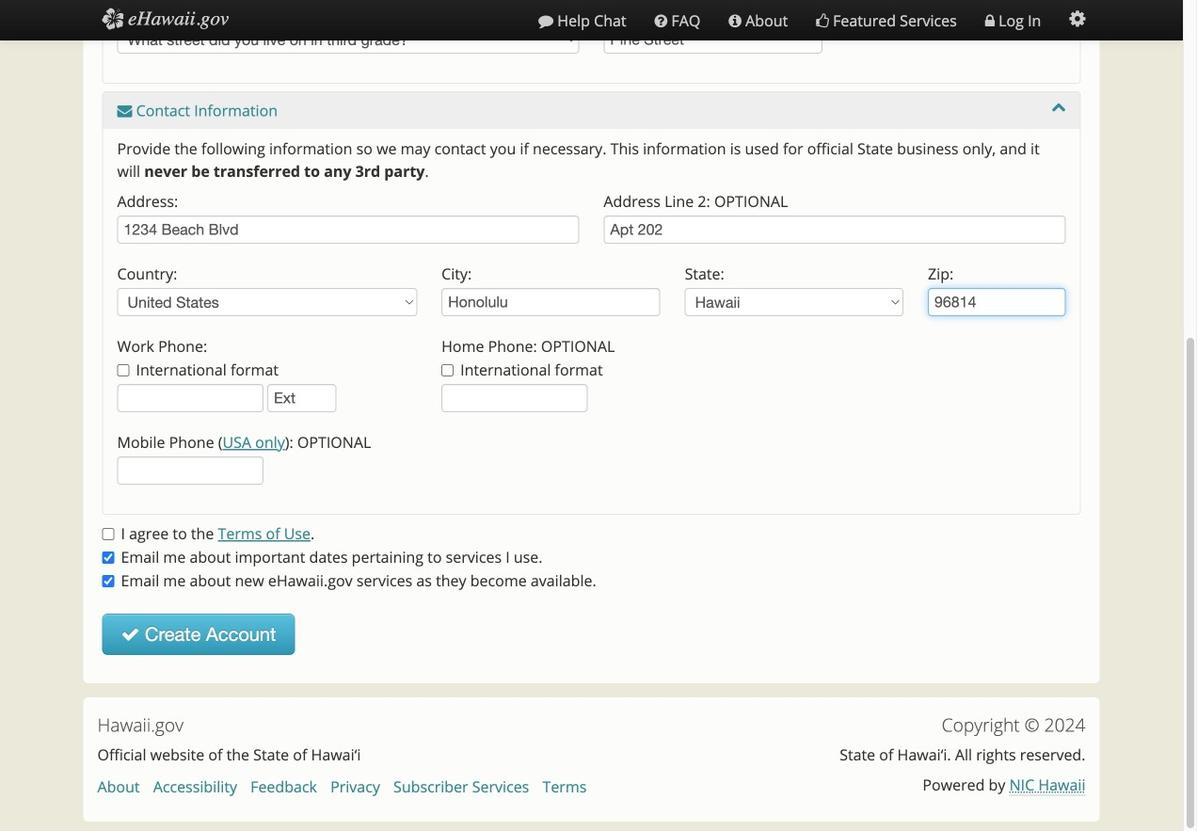 Task type: locate. For each thing, give the bounding box(es) containing it.
None checkbox
[[102, 528, 114, 540], [102, 552, 114, 564], [102, 575, 114, 587], [102, 528, 114, 540], [102, 552, 114, 564], [102, 575, 114, 587]]

lock image
[[985, 14, 995, 29]]

None text field
[[604, 26, 823, 54], [117, 216, 580, 244], [604, 26, 823, 54], [117, 216, 580, 244]]

main content
[[83, 0, 1100, 683]]

chevron up image
[[1052, 100, 1066, 115]]

chat image
[[539, 14, 554, 29]]

None telephone field
[[117, 384, 263, 412], [442, 384, 588, 412], [117, 457, 263, 485], [117, 384, 263, 412], [442, 384, 588, 412], [117, 457, 263, 485]]

None text field
[[604, 216, 1066, 244], [442, 288, 661, 316], [928, 288, 1066, 316], [604, 216, 1066, 244], [442, 288, 661, 316], [928, 288, 1066, 316]]

envelope alt image
[[117, 104, 132, 119]]

cog image
[[1070, 9, 1086, 28]]

Ext telephone field
[[267, 384, 337, 412]]

thumbs up image
[[816, 14, 829, 29]]

ok image
[[121, 625, 140, 644]]

None checkbox
[[117, 364, 129, 377], [442, 364, 454, 377], [117, 364, 129, 377], [442, 364, 454, 377]]



Task type: describe. For each thing, give the bounding box(es) containing it.
info sign image
[[729, 14, 742, 29]]

frequently ask questions image
[[655, 14, 668, 29]]



